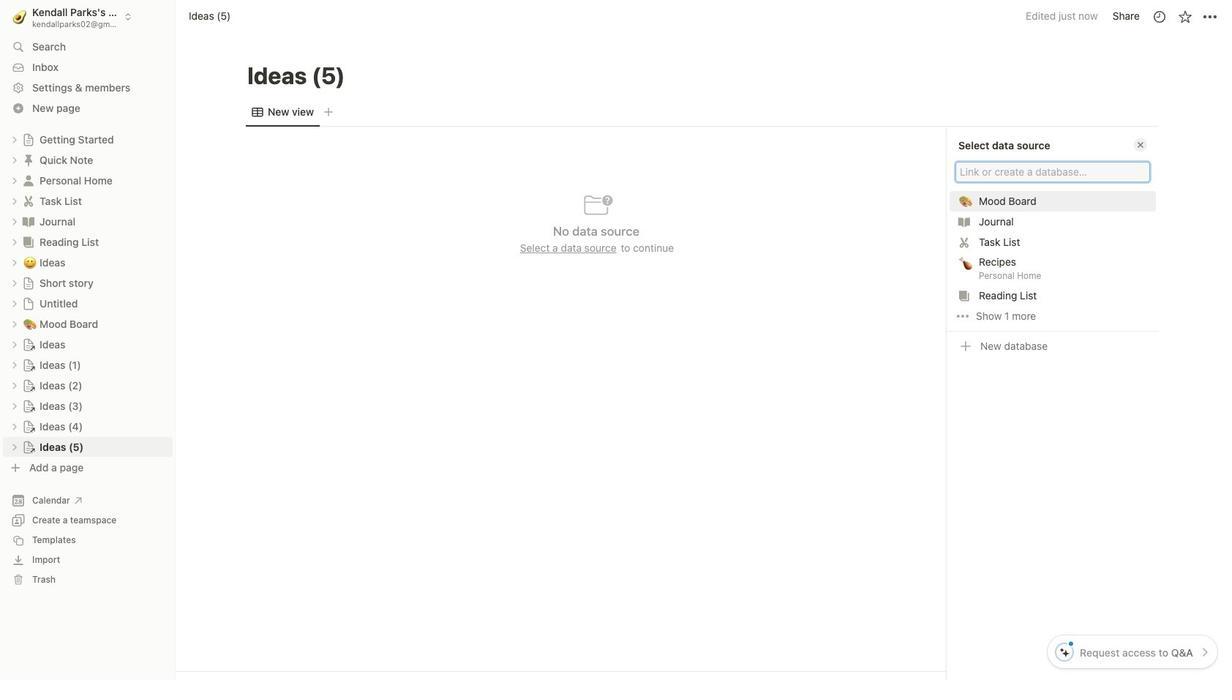 Task type: vqa. For each thing, say whether or not it's contained in the screenshot.
THE 🍗 icon in the right of the page
yes



Task type: describe. For each thing, give the bounding box(es) containing it.
1 vertical spatial 🎨 image
[[23, 315, 37, 332]]

updates image
[[1153, 9, 1167, 24]]

🍗 image
[[960, 255, 973, 272]]

1 open image from the top
[[10, 135, 19, 144]]

🥑 image
[[13, 8, 27, 26]]

😀 image
[[23, 254, 37, 271]]

7 open image from the top
[[10, 381, 19, 390]]

2 open image from the top
[[10, 197, 19, 205]]

0 vertical spatial 🎨 image
[[960, 193, 973, 210]]

3 open image from the top
[[10, 258, 19, 267]]

6 open image from the top
[[10, 340, 19, 349]]

4 open image from the top
[[10, 279, 19, 287]]



Task type: locate. For each thing, give the bounding box(es) containing it.
tab list
[[246, 98, 1160, 127]]

9 open image from the top
[[10, 443, 19, 451]]

1 open image from the top
[[10, 156, 19, 164]]

🎨 image
[[960, 193, 973, 210], [23, 315, 37, 332]]

2 open image from the top
[[10, 176, 19, 185]]

5 open image from the top
[[10, 299, 19, 308]]

🎨 image up 🍗 icon
[[960, 193, 973, 210]]

🎨 image down '😀' image
[[23, 315, 37, 332]]

0 horizontal spatial 🎨 image
[[23, 315, 37, 332]]

3 open image from the top
[[10, 217, 19, 226]]

change page icon image
[[22, 133, 35, 146], [21, 153, 36, 167], [21, 173, 36, 188], [21, 194, 36, 208], [21, 214, 36, 229], [21, 235, 36, 249], [22, 276, 35, 290], [22, 297, 35, 310], [22, 338, 35, 351], [22, 358, 35, 372], [22, 379, 35, 392], [22, 399, 35, 413], [22, 420, 35, 433], [22, 440, 35, 454]]

favorite image
[[1178, 9, 1193, 24]]

6 open image from the top
[[10, 361, 19, 369]]

open image
[[10, 135, 19, 144], [10, 197, 19, 205], [10, 258, 19, 267], [10, 279, 19, 287], [10, 320, 19, 328], [10, 340, 19, 349], [10, 402, 19, 410]]

Link or create a database… text field
[[961, 165, 1146, 180]]

open image
[[10, 156, 19, 164], [10, 176, 19, 185], [10, 217, 19, 226], [10, 238, 19, 246], [10, 299, 19, 308], [10, 361, 19, 369], [10, 381, 19, 390], [10, 422, 19, 431], [10, 443, 19, 451]]

7 open image from the top
[[10, 402, 19, 410]]

4 open image from the top
[[10, 238, 19, 246]]

5 open image from the top
[[10, 320, 19, 328]]

1 horizontal spatial 🎨 image
[[960, 193, 973, 210]]

tab
[[246, 102, 320, 123]]

8 open image from the top
[[10, 422, 19, 431]]



